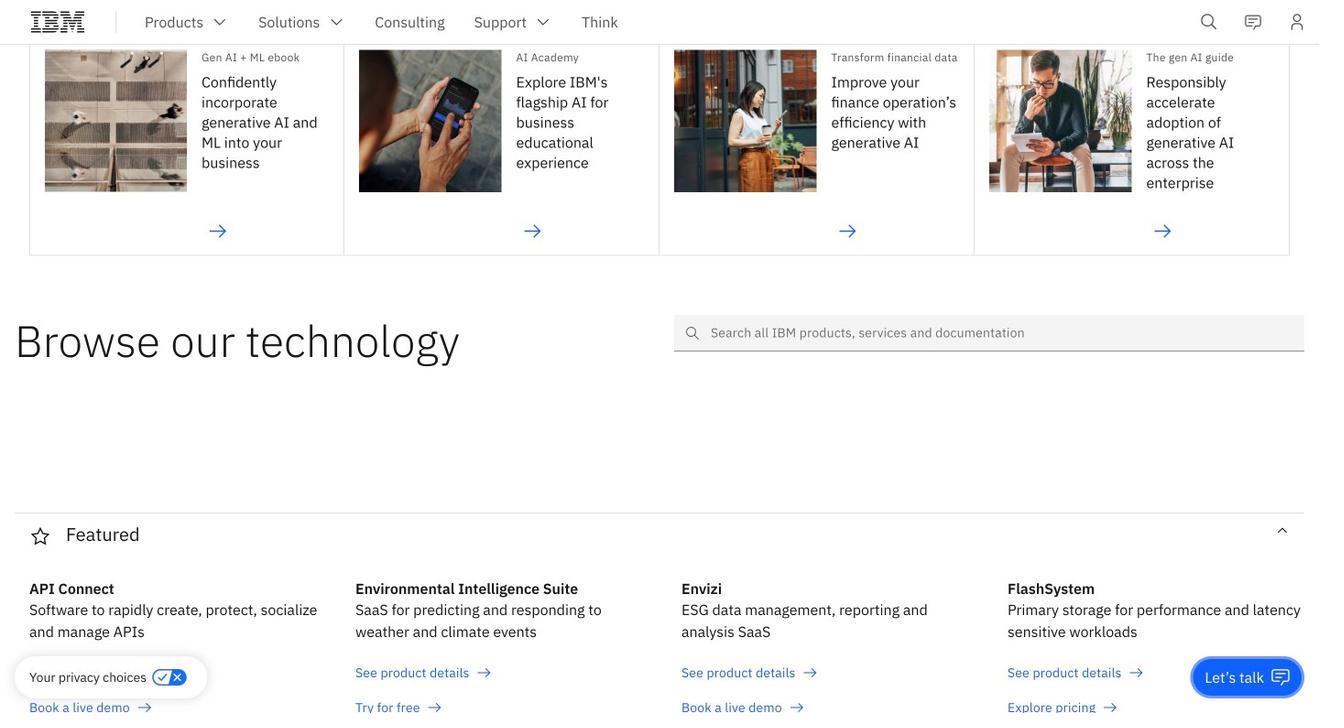 Task type: locate. For each thing, give the bounding box(es) containing it.
your privacy choices element
[[29, 668, 147, 688]]

let's talk element
[[1205, 668, 1265, 688]]



